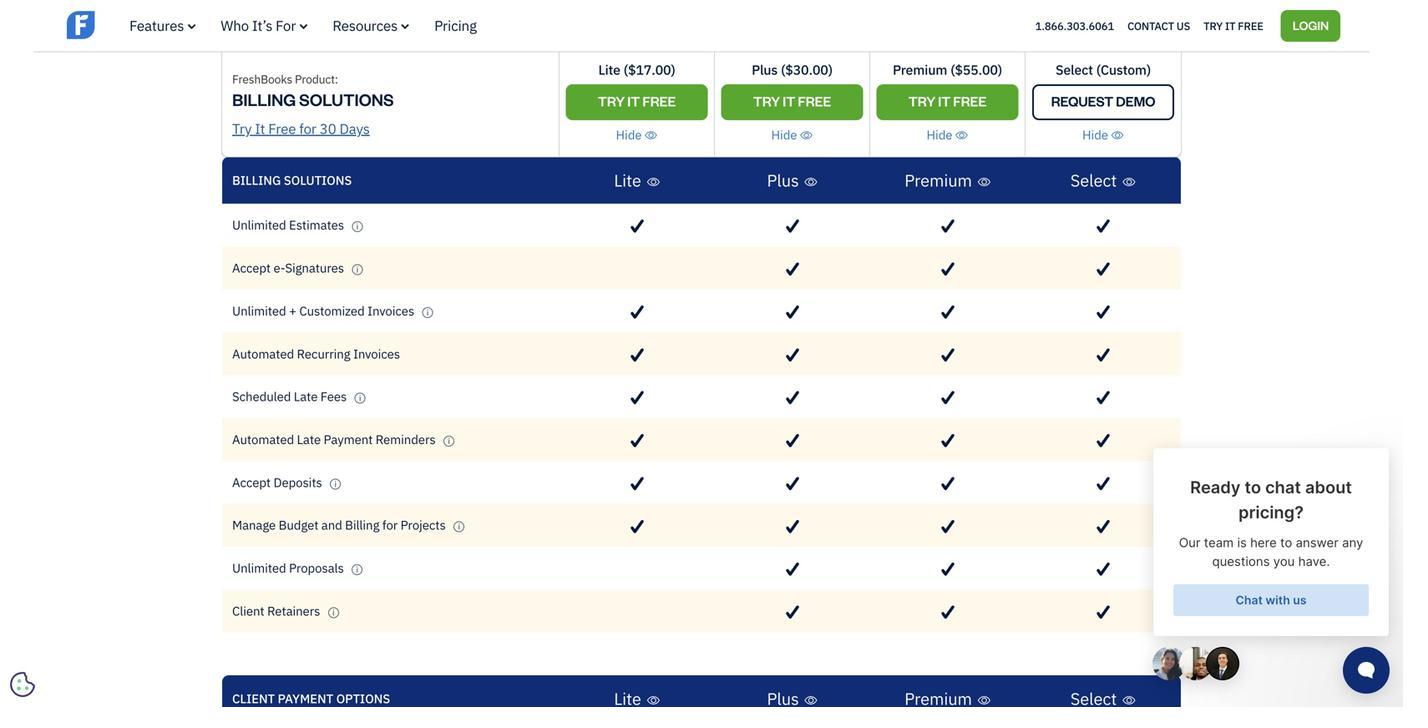 Task type: locate. For each thing, give the bounding box(es) containing it.
unlimited estimates
[[232, 217, 347, 233]]

solutions
[[299, 89, 394, 110], [284, 172, 352, 188]]

free down ($17.00)
[[642, 92, 676, 110]]

2 unlimited from the top
[[232, 303, 286, 319]]

1 vertical spatial billing
[[232, 172, 281, 188]]

0 horizontal spatial try it free
[[598, 92, 676, 110]]

who it's for
[[221, 16, 296, 35]]

try it free for 30 days
[[232, 120, 370, 138]]

unlimited
[[232, 217, 286, 233], [232, 303, 286, 319], [232, 560, 286, 576]]

1 horizontal spatial for
[[382, 517, 398, 533]]

plus inside billing solutions element
[[767, 169, 799, 191]]

invoices right 'recurring'
[[353, 346, 400, 362]]

client left retainers
[[232, 603, 264, 619]]

fields
[[450, 41, 483, 57]]

billing up 'try it free for 30 days' link
[[232, 89, 296, 110]]

0 vertical spatial billing
[[232, 89, 296, 110]]

us
[[1177, 19, 1190, 33]]

late for fees
[[294, 388, 318, 405]]

resources
[[333, 16, 398, 35]]

emails down fields in the left top of the page
[[465, 84, 502, 100]]

fees
[[321, 388, 347, 405]]

select down request demo link
[[1071, 169, 1117, 191]]

i for accept e-signatures
[[356, 264, 358, 275]]

1 vertical spatial client
[[430, 84, 462, 100]]

2 vertical spatial unlimited
[[232, 560, 286, 576]]

lite for lite
[[614, 169, 641, 191]]

($30.00)
[[781, 61, 833, 79]]

try down lite ($17.00)
[[598, 92, 625, 110]]

lite inside billing solutions element
[[614, 169, 641, 191]]

for inside billing solutions element
[[382, 517, 398, 533]]

plus
[[752, 61, 778, 79], [767, 169, 799, 191]]

1 horizontal spatial try it free link
[[721, 84, 863, 120]]

1 horizontal spatial emails
[[465, 84, 502, 100]]

free down ($55.00)
[[953, 92, 987, 110]]

recurring
[[297, 346, 350, 362]]

invoices right 'customized'
[[368, 303, 414, 319]]

deposits
[[273, 474, 322, 490]]

1 vertical spatial premium
[[905, 169, 972, 191]]

try it free down premium ($55.00)
[[909, 92, 987, 110]]

try it free down lite ($17.00)
[[598, 92, 676, 110]]

try it free link
[[566, 84, 708, 120], [721, 84, 863, 120], [877, 84, 1019, 120]]

1 vertical spatial invoices
[[353, 346, 400, 362]]

pricing link
[[434, 16, 477, 35]]

1 vertical spatial unlimited
[[232, 303, 286, 319]]

0 vertical spatial select
[[1056, 61, 1093, 79]]

select for select
[[1071, 169, 1117, 191]]

freshbooks up try it free for 30 days on the left top of the page
[[280, 84, 345, 100]]

1 try it free link from the left
[[566, 84, 708, 120]]

freshbooks product: billing solutions
[[232, 71, 394, 110]]

free for plus ($30.00)
[[798, 92, 831, 110]]

0 horizontal spatial for
[[299, 120, 316, 138]]

billing solutions element
[[222, 157, 1181, 676]]

with
[[372, 41, 396, 57]]

free down the ($30.00)
[[798, 92, 831, 110]]

0 vertical spatial automated
[[232, 41, 294, 57]]

unlimited for unlimited proposals
[[232, 560, 286, 576]]

1 horizontal spatial try it free
[[753, 92, 831, 110]]

emails
[[332, 41, 369, 57], [465, 84, 502, 100]]

i for automated late payment reminders
[[448, 436, 450, 446]]

try it free link down plus ($30.00)
[[721, 84, 863, 120]]

accept left the e-
[[232, 260, 271, 276]]

free for premium ($55.00)
[[953, 92, 987, 110]]

try
[[1204, 19, 1223, 33], [598, 92, 625, 110], [753, 92, 780, 110], [909, 92, 936, 110], [232, 120, 252, 138]]

unlimited proposals
[[232, 560, 347, 576]]

client payment options
[[232, 691, 390, 707]]

3 automated from the top
[[232, 431, 294, 448]]

i for client retainers
[[332, 607, 335, 618]]

1 vertical spatial emails
[[465, 84, 502, 100]]

who it's for link
[[221, 16, 308, 35]]

request demo link
[[1032, 84, 1174, 120]]

invoices
[[368, 303, 414, 319], [353, 346, 400, 362]]

solutions up days
[[299, 89, 394, 110]]

1 vertical spatial late
[[297, 431, 321, 448]]

client
[[232, 691, 275, 707]]

1 vertical spatial lite
[[614, 169, 641, 191]]

pricing
[[434, 16, 477, 35]]

try it free
[[1204, 19, 1263, 33]]

2 vertical spatial automated
[[232, 431, 294, 448]]

it down the remove
[[255, 120, 265, 138]]

manage budget and billing for projects
[[232, 517, 449, 533]]

client right from
[[430, 84, 462, 100]]

freshbooks down it's
[[232, 71, 292, 87]]

lite
[[598, 61, 620, 79], [614, 169, 641, 191]]

try it free link
[[1204, 15, 1263, 37]]

payment
[[324, 431, 373, 448]]

checkmark image
[[1097, 87, 1110, 101], [631, 219, 644, 234], [941, 219, 954, 234], [786, 262, 799, 276], [941, 262, 954, 276], [1097, 262, 1110, 276], [631, 305, 644, 319], [941, 305, 954, 319], [631, 348, 644, 362], [786, 348, 799, 362], [941, 348, 954, 362], [1097, 348, 1110, 362], [631, 391, 644, 405], [1097, 391, 1110, 405], [786, 434, 799, 448], [941, 434, 954, 448], [631, 477, 644, 491], [1097, 477, 1110, 491], [631, 520, 644, 534], [941, 520, 954, 534], [786, 563, 799, 577], [786, 606, 799, 620], [1097, 606, 1110, 620]]

1 vertical spatial solutions
[[284, 172, 352, 188]]

0 vertical spatial for
[[299, 120, 316, 138]]

0 vertical spatial client
[[297, 41, 329, 57]]

cookie consent banner dialog
[[13, 502, 263, 695]]

3 try it free from the left
[[909, 92, 987, 110]]

accept for accept deposits
[[232, 474, 271, 490]]

1 vertical spatial select
[[1071, 169, 1117, 191]]

billing inside the freshbooks product: billing solutions
[[232, 89, 296, 110]]

demo
[[1116, 92, 1155, 110]]

free for lite ($17.00)
[[642, 92, 676, 110]]

solutions up estimates
[[284, 172, 352, 188]]

request demo
[[1051, 92, 1155, 110]]

2 vertical spatial client
[[232, 603, 264, 619]]

late left fees
[[294, 388, 318, 405]]

automated for automated recurring invoices
[[232, 346, 294, 362]]

0 horizontal spatial emails
[[332, 41, 369, 57]]

0 vertical spatial invoices
[[368, 303, 414, 319]]

3 unlimited from the top
[[232, 560, 286, 576]]

0 horizontal spatial try it free link
[[566, 84, 708, 120]]

checkmark image
[[941, 44, 954, 58], [1097, 44, 1110, 58], [786, 219, 799, 234], [1097, 219, 1110, 234], [786, 305, 799, 319], [1097, 305, 1110, 319], [786, 391, 799, 405], [941, 391, 954, 405], [631, 434, 644, 448], [1097, 434, 1110, 448], [786, 477, 799, 491], [941, 477, 954, 491], [786, 520, 799, 534], [1097, 520, 1110, 534], [941, 563, 954, 577], [1097, 563, 1110, 577], [941, 606, 954, 620]]

for right billing
[[382, 517, 398, 533]]

premium
[[893, 61, 947, 79], [905, 169, 972, 191]]

client
[[297, 41, 329, 57], [430, 84, 462, 100], [232, 603, 264, 619]]

try left it
[[1204, 19, 1223, 33]]

plus for plus
[[767, 169, 799, 191]]

0 vertical spatial solutions
[[299, 89, 394, 110]]

automated late payment reminders
[[232, 431, 438, 448]]

unlimited left "+"
[[232, 303, 286, 319]]

e-
[[273, 260, 285, 276]]

it for ($55.00)
[[938, 92, 951, 110]]

3 try it free link from the left
[[877, 84, 1019, 120]]

select inside billing solutions element
[[1071, 169, 1117, 191]]

0 vertical spatial accept
[[232, 260, 271, 276]]

2 horizontal spatial try it free link
[[877, 84, 1019, 120]]

i
[[495, 46, 498, 56], [356, 221, 358, 232], [356, 264, 358, 275], [427, 307, 429, 318], [359, 393, 361, 403], [448, 436, 450, 446], [334, 479, 337, 489], [458, 522, 460, 532], [356, 565, 358, 575], [332, 607, 335, 618]]

lite for lite ($17.00)
[[598, 61, 620, 79]]

client retainers
[[232, 603, 323, 619]]

remove freshbooks branding from client emails
[[232, 84, 505, 100]]

($17.00)
[[624, 61, 675, 79]]

automated up scheduled in the bottom of the page
[[232, 346, 294, 362]]

login link
[[1281, 10, 1340, 42]]

try for premium ($55.00)
[[909, 92, 936, 110]]

billing up unlimited estimates
[[232, 172, 281, 188]]

accept e-signatures
[[232, 260, 347, 276]]

it
[[627, 92, 640, 110], [783, 92, 795, 110], [938, 92, 951, 110], [255, 120, 265, 138]]

for
[[299, 120, 316, 138], [382, 517, 398, 533]]

try it free down plus ($30.00)
[[753, 92, 831, 110]]

for left the '30'
[[299, 120, 316, 138]]

2 horizontal spatial client
[[430, 84, 462, 100]]

options
[[336, 691, 390, 707]]

billing
[[232, 89, 296, 110], [232, 172, 281, 188]]

0 vertical spatial late
[[294, 388, 318, 405]]

1 accept from the top
[[232, 260, 271, 276]]

try down premium ($55.00)
[[909, 92, 936, 110]]

premium for premium
[[905, 169, 972, 191]]

it down lite ($17.00)
[[627, 92, 640, 110]]

2 automated from the top
[[232, 346, 294, 362]]

select up request
[[1056, 61, 1093, 79]]

unlimited up the e-
[[232, 217, 286, 233]]

1 billing from the top
[[232, 89, 296, 110]]

(custom)
[[1096, 61, 1151, 79]]

try it free link down lite ($17.00)
[[566, 84, 708, 120]]

2 try it free from the left
[[753, 92, 831, 110]]

client up product:
[[297, 41, 329, 57]]

accept
[[232, 260, 271, 276], [232, 474, 271, 490]]

it's
[[252, 16, 272, 35]]

2 horizontal spatial try it free
[[909, 92, 987, 110]]

plus ($30.00)
[[752, 61, 833, 79]]

2 try it free link from the left
[[721, 84, 863, 120]]

manage
[[232, 517, 276, 533]]

1 unlimited from the top
[[232, 217, 286, 233]]

signatures
[[285, 260, 344, 276]]

unlimited down manage
[[232, 560, 286, 576]]

it down premium ($55.00)
[[938, 92, 951, 110]]

accept up manage
[[232, 474, 271, 490]]

select
[[1056, 61, 1093, 79], [1071, 169, 1117, 191]]

login
[[1293, 17, 1329, 33]]

0 horizontal spatial client
[[232, 603, 264, 619]]

estimates
[[289, 217, 344, 233]]

try it free
[[598, 92, 676, 110], [753, 92, 831, 110], [909, 92, 987, 110]]

2 billing from the top
[[232, 172, 281, 188]]

premium inside billing solutions element
[[905, 169, 972, 191]]

0 vertical spatial unlimited
[[232, 217, 286, 233]]

automated recurring invoices
[[232, 346, 400, 362]]

it down plus ($30.00)
[[783, 92, 795, 110]]

late left payment
[[297, 431, 321, 448]]

emails down resources
[[332, 41, 369, 57]]

2 accept from the top
[[232, 474, 271, 490]]

1 try it free from the left
[[598, 92, 676, 110]]

accept for accept e-signatures
[[232, 260, 271, 276]]

1 automated from the top
[[232, 41, 294, 57]]

0 vertical spatial plus
[[752, 61, 778, 79]]

1 vertical spatial automated
[[232, 346, 294, 362]]

late
[[294, 388, 318, 405], [297, 431, 321, 448]]

client inside billing solutions element
[[232, 603, 264, 619]]

1 vertical spatial plus
[[767, 169, 799, 191]]

dynamic
[[399, 41, 447, 57]]

i for unlimited estimates
[[356, 221, 358, 232]]

automated
[[232, 41, 294, 57], [232, 346, 294, 362], [232, 431, 294, 448]]

unlimited for unlimited + customized invoices
[[232, 303, 286, 319]]

1 vertical spatial for
[[382, 517, 398, 533]]

automated down scheduled in the bottom of the page
[[232, 431, 294, 448]]

0 vertical spatial lite
[[598, 61, 620, 79]]

try it free link for ($17.00)
[[566, 84, 708, 120]]

try it free link down premium ($55.00)
[[877, 84, 1019, 120]]

try it free link for ($30.00)
[[721, 84, 863, 120]]

1 vertical spatial accept
[[232, 474, 271, 490]]

try down plus ($30.00)
[[753, 92, 780, 110]]

automated down it's
[[232, 41, 294, 57]]

request
[[1051, 92, 1113, 110]]

0 vertical spatial premium
[[893, 61, 947, 79]]

plus for plus ($30.00)
[[752, 61, 778, 79]]

free
[[1238, 19, 1263, 33], [642, 92, 676, 110], [798, 92, 831, 110], [953, 92, 987, 110], [268, 120, 296, 138]]

($55.00)
[[951, 61, 1002, 79]]



Task type: vqa. For each thing, say whether or not it's contained in the screenshot.
THE TO
no



Task type: describe. For each thing, give the bounding box(es) containing it.
free right it
[[1238, 19, 1263, 33]]

and
[[321, 517, 342, 533]]

select for select (custom)
[[1056, 61, 1093, 79]]

premium for premium ($55.00)
[[893, 61, 947, 79]]

features
[[129, 16, 184, 35]]

contact
[[1127, 19, 1174, 33]]

customized
[[299, 303, 365, 319]]

from
[[401, 84, 427, 100]]

client payment options element
[[222, 676, 1181, 707]]

1 horizontal spatial client
[[297, 41, 329, 57]]

automated client emails with dynamic fields
[[232, 41, 486, 57]]

it for ($30.00)
[[783, 92, 795, 110]]

1.866.303.6061 link
[[1035, 19, 1114, 33]]

who
[[221, 16, 249, 35]]

freshbooks inside the freshbooks product: billing solutions
[[232, 71, 292, 87]]

automated for automated client emails with dynamic fields
[[232, 41, 294, 57]]

i for accept deposits
[[334, 479, 337, 489]]

unlimited for unlimited estimates
[[232, 217, 286, 233]]

late for payment
[[297, 431, 321, 448]]

solutions inside the freshbooks product: billing solutions
[[299, 89, 394, 110]]

retainers
[[267, 603, 320, 619]]

budget
[[279, 517, 319, 533]]

projects
[[401, 517, 446, 533]]

it for ($17.00)
[[627, 92, 640, 110]]

i for manage budget and billing for projects
[[458, 522, 460, 532]]

i for unlimited + customized invoices
[[427, 307, 429, 318]]

try it free for ($55.00)
[[909, 92, 987, 110]]

resources link
[[333, 16, 409, 35]]

accept deposits
[[232, 474, 325, 490]]

try for lite ($17.00)
[[598, 92, 625, 110]]

billing solutions
[[232, 172, 352, 188]]

0 vertical spatial emails
[[332, 41, 369, 57]]

payment
[[278, 691, 333, 707]]

branding
[[348, 84, 398, 100]]

try down the remove
[[232, 120, 252, 138]]

billing inside billing solutions element
[[232, 172, 281, 188]]

try it free link for ($55.00)
[[877, 84, 1019, 120]]

1.866.303.6061
[[1035, 19, 1114, 33]]

lite ($17.00)
[[598, 61, 675, 79]]

days
[[339, 120, 370, 138]]

scheduled
[[232, 388, 291, 405]]

reminders
[[376, 431, 436, 448]]

it
[[1225, 19, 1236, 33]]

for
[[276, 16, 296, 35]]

automated for automated late payment reminders
[[232, 431, 294, 448]]

try it free for ($17.00)
[[598, 92, 676, 110]]

cookie preferences image
[[10, 672, 35, 697]]

try for plus ($30.00)
[[753, 92, 780, 110]]

features link
[[129, 16, 196, 35]]

remove freshbooks branding from client emails link
[[232, 84, 521, 100]]

premium ($55.00)
[[893, 61, 1002, 79]]

product:
[[295, 71, 338, 87]]

select (custom)
[[1056, 61, 1151, 79]]

i for automated client emails with dynamic fields
[[495, 46, 498, 56]]

contact us
[[1127, 19, 1190, 33]]

unlimited + customized invoices
[[232, 303, 417, 319]]

i for scheduled late fees
[[359, 393, 361, 403]]

scheduled late fees
[[232, 388, 350, 405]]

billing
[[345, 517, 379, 533]]

contact us link
[[1127, 15, 1190, 37]]

remove
[[232, 84, 277, 100]]

try it free for 30 days link
[[232, 120, 370, 138]]

try it free for ($30.00)
[[753, 92, 831, 110]]

freshbooks logo image
[[67, 9, 196, 41]]

free down the remove
[[268, 120, 296, 138]]

i for unlimited proposals
[[356, 565, 358, 575]]

30
[[320, 120, 336, 138]]

proposals
[[289, 560, 344, 576]]

+
[[289, 303, 296, 319]]



